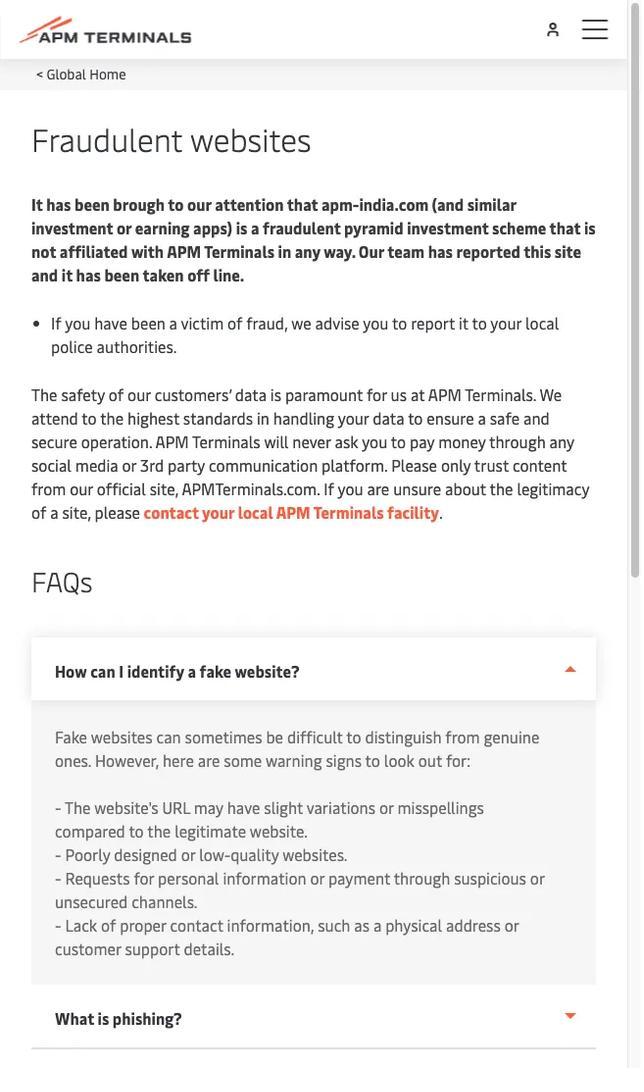 Task type: describe. For each thing, give the bounding box(es) containing it.
a inside '- the website's url may have slight variations or misspellings compared to the legitimate website. - poorly designed or low-quality websites. - requests for personal information or payment through suspicious or unsecured channels. - lack of proper contact information, such as a physical address or customer support details.'
[[374, 914, 382, 936]]

india.com (and
[[360, 193, 464, 214]]

it inside it has been brough to our attention that apm-india.com (and similar investment or earning apps) is a fraudulent pyramid investment scheme that is not affiliated with apm terminals in any way. our team has reported this site and it has been taken off line.
[[62, 264, 73, 285]]

1 horizontal spatial data
[[373, 407, 405, 428]]

party
[[168, 454, 205, 475]]

standards
[[183, 407, 253, 428]]

0 vertical spatial data
[[235, 384, 267, 405]]

2 vertical spatial your
[[202, 501, 235, 522]]

difficult
[[287, 726, 343, 747]]

please
[[392, 454, 438, 475]]

details.
[[184, 938, 235, 959]]

social
[[31, 454, 72, 475]]

website.
[[250, 820, 308, 841]]

off
[[188, 264, 210, 285]]

affiliated
[[60, 240, 128, 261]]

trust
[[475, 454, 509, 475]]

low-
[[199, 844, 231, 865]]

we
[[540, 384, 562, 405]]

to right the report
[[472, 312, 487, 333]]

fraudulent
[[31, 117, 183, 159]]

1 vertical spatial been
[[104, 264, 139, 285]]

legitimacy
[[517, 478, 590, 499]]

money
[[439, 431, 486, 452]]

any inside the safety of our customers' data is paramount for us at apm terminals. we attend to the highest standards in handling your data to ensure a safe and secure operation. apm terminals will never ask you to pay money through any social media or 3rd party communication platform. please only trust content from our official site, apmterminals.com. if you are unsure about the legitimacy of a site, please
[[550, 431, 575, 452]]

phishing?
[[113, 1008, 182, 1029]]

not
[[31, 240, 56, 261]]

the inside the safety of our customers' data is paramount for us at apm terminals. we attend to the highest standards in handling your data to ensure a safe and secure operation. apm terminals will never ask you to pay money through any social media or 3rd party communication platform. please only trust content from our official site, apmterminals.com. if you are unsure about the legitimacy of a site, please
[[31, 384, 57, 405]]

or right variations
[[380, 797, 394, 818]]

contact your local apm terminals facility link
[[140, 501, 440, 522]]

ones.
[[55, 750, 91, 771]]

to left look
[[366, 750, 381, 771]]

apm down apmterminals.com.
[[276, 501, 311, 522]]

your inside 'if you have been a victim of fraud, we advise you to report it to your local police authorities.'
[[491, 312, 522, 333]]

0 horizontal spatial our
[[70, 478, 93, 499]]

secure
[[31, 431, 77, 452]]

be
[[266, 726, 284, 747]]

genuine
[[484, 726, 540, 747]]

address
[[447, 914, 501, 936]]

police
[[51, 336, 93, 357]]

1 investment from the left
[[31, 217, 113, 238]]

a inside it has been brough to our attention that apm-india.com (and similar investment or earning apps) is a fraudulent pyramid investment scheme that is not affiliated with apm terminals in any way. our team has reported this site and it has been taken off line.
[[251, 217, 260, 238]]

pyramid
[[345, 217, 404, 238]]

have inside '- the website's url may have slight variations or misspellings compared to the legitimate website. - poorly designed or low-quality websites. - requests for personal information or payment through suspicious or unsecured channels. - lack of proper contact information, such as a physical address or customer support details.'
[[227, 797, 260, 818]]

website?
[[235, 661, 300, 682]]

attend
[[31, 407, 78, 428]]

ensure
[[427, 407, 475, 428]]

1 vertical spatial site,
[[62, 501, 91, 522]]

or up personal
[[181, 844, 196, 865]]

how can i identify a fake website? element
[[31, 701, 597, 985]]

you right advise
[[363, 312, 389, 333]]

and inside it has been brough to our attention that apm-india.com (and similar investment or earning apps) is a fraudulent pyramid investment scheme that is not affiliated with apm terminals in any way. our team has reported this site and it has been taken off line.
[[31, 264, 58, 285]]

url
[[162, 797, 190, 818]]

physical
[[386, 914, 443, 936]]

slight
[[264, 797, 303, 818]]

is inside the safety of our customers' data is paramount for us at apm terminals. we attend to the highest standards in handling your data to ensure a safe and secure operation. apm terminals will never ask you to pay money through any social media or 3rd party communication platform. please only trust content from our official site, apmterminals.com. if you are unsure about the legitimacy of a site, please
[[271, 384, 282, 405]]

through inside the safety of our customers' data is paramount for us at apm terminals. we attend to the highest standards in handling your data to ensure a safe and secure operation. apm terminals will never ask you to pay money through any social media or 3rd party communication platform. please only trust content from our official site, apmterminals.com. if you are unsure about the legitimacy of a site, please
[[490, 431, 546, 452]]

3 - from the top
[[55, 867, 61, 888]]

websites for fraudulent
[[190, 117, 312, 159]]

safety
[[61, 384, 105, 405]]

lack
[[65, 914, 97, 936]]

the safety of our customers' data is paramount for us at apm terminals. we attend to the highest standards in handling your data to ensure a safe and secure operation. apm terminals will never ask you to pay money through any social media or 3rd party communication platform. please only trust content from our official site, apmterminals.com. if you are unsure about the legitimacy of a site, please
[[31, 384, 590, 522]]

or inside it has been brough to our attention that apm-india.com (and similar investment or earning apps) is a fraudulent pyramid investment scheme that is not affiliated with apm terminals in any way. our team has reported this site and it has been taken off line.
[[117, 217, 132, 238]]

scheme
[[493, 217, 547, 238]]

unsure
[[394, 478, 442, 499]]

how can i identify a fake website? button
[[31, 638, 597, 701]]

apmterminals.com.
[[182, 478, 320, 499]]

0 vertical spatial of
[[109, 384, 124, 405]]

to down safety
[[82, 407, 97, 428]]

i
[[119, 661, 124, 682]]

attention
[[215, 193, 284, 214]]

are inside the safety of our customers' data is paramount for us at apm terminals. we attend to the highest standards in handling your data to ensure a safe and secure operation. apm terminals will never ask you to pay money through any social media or 3rd party communication platform. please only trust content from our official site, apmterminals.com. if you are unsure about the legitimacy of a site, please
[[367, 478, 390, 499]]

faqs
[[31, 562, 93, 600]]

1 horizontal spatial that
[[550, 217, 581, 238]]

such
[[318, 914, 351, 936]]

customers'
[[155, 384, 231, 405]]

websites for fake
[[91, 726, 153, 747]]

customer
[[55, 938, 121, 959]]

compared
[[55, 820, 125, 841]]

in inside it has been brough to our attention that apm-india.com (and similar investment or earning apps) is a fraudulent pyramid investment scheme that is not affiliated with apm terminals in any way. our team has reported this site and it has been taken off line.
[[278, 240, 292, 261]]

and inside the safety of our customers' data is paramount for us at apm terminals. we attend to the highest standards in handling your data to ensure a safe and secure operation. apm terminals will never ask you to pay money through any social media or 3rd party communication platform. please only trust content from our official site, apmterminals.com. if you are unsure about the legitimacy of a site, please
[[524, 407, 550, 428]]

in inside the safety of our customers' data is paramount for us at apm terminals. we attend to the highest standards in handling your data to ensure a safe and secure operation. apm terminals will never ask you to pay money through any social media or 3rd party communication platform. please only trust content from our official site, apmterminals.com. if you are unsure about the legitimacy of a site, please
[[257, 407, 270, 428]]

or right address
[[505, 914, 520, 936]]

0 vertical spatial that
[[287, 193, 318, 214]]

taken
[[143, 264, 184, 285]]

your inside the safety of our customers' data is paramount for us at apm terminals. we attend to the highest standards in handling your data to ensure a safe and secure operation. apm terminals will never ask you to pay money through any social media or 3rd party communication platform. please only trust content from our official site, apmterminals.com. if you are unsure about the legitimacy of a site, please
[[338, 407, 369, 428]]

victim
[[181, 312, 224, 333]]

2 - from the top
[[55, 844, 61, 865]]

it
[[31, 193, 43, 214]]

signs
[[326, 750, 362, 771]]

poorly
[[65, 844, 110, 865]]

0 horizontal spatial the
[[100, 407, 124, 428]]

are inside fake websites can sometimes be difficult to distinguish from genuine ones. however, here are some warning signs to look out for:
[[198, 750, 220, 771]]

line.
[[213, 264, 245, 285]]

highest
[[128, 407, 180, 428]]

team
[[388, 240, 425, 261]]

look
[[384, 750, 415, 771]]

of inside '- the website's url may have slight variations or misspellings compared to the legitimate website. - poorly designed or low-quality websites. - requests for personal information or payment through suspicious or unsecured channels. - lack of proper contact information, such as a physical address or customer support details.'
[[101, 914, 116, 936]]

to left pay
[[391, 431, 406, 452]]

apm up ensure
[[429, 384, 462, 405]]

apm up party
[[156, 431, 189, 452]]

at
[[411, 384, 425, 405]]

can inside dropdown button
[[90, 661, 116, 682]]

.
[[440, 501, 443, 522]]

global home link
[[47, 64, 126, 82]]

platform.
[[322, 454, 388, 475]]

1 - from the top
[[55, 797, 61, 818]]

you down platform.
[[338, 478, 364, 499]]

the inside '- the website's url may have slight variations or misspellings compared to the legitimate website. - poorly designed or low-quality websites. - requests for personal information or payment through suspicious or unsecured channels. - lack of proper contact information, such as a physical address or customer support details.'
[[65, 797, 91, 818]]

a down social
[[50, 501, 58, 522]]

home
[[90, 64, 126, 82]]

1 vertical spatial of
[[31, 501, 46, 522]]

is right scheme
[[585, 217, 596, 238]]

suspicious
[[454, 867, 527, 888]]

may
[[194, 797, 224, 818]]

from inside fake websites can sometimes be difficult to distinguish from genuine ones. however, here are some warning signs to look out for:
[[446, 726, 480, 747]]

this
[[524, 240, 552, 261]]

or inside the safety of our customers' data is paramount for us at apm terminals. we attend to the highest standards in handling your data to ensure a safe and secure operation. apm terminals will never ask you to pay money through any social media or 3rd party communication platform. please only trust content from our official site, apmterminals.com. if you are unsure about the legitimacy of a site, please
[[122, 454, 137, 475]]

only
[[441, 454, 471, 475]]

fraudulent websites
[[31, 117, 312, 159]]

local inside 'if you have been a victim of fraud, we advise you to report it to your local police authorities.'
[[526, 312, 560, 333]]

legitimate
[[175, 820, 246, 841]]

is down attention
[[236, 217, 248, 238]]

apm inside it has been brough to our attention that apm-india.com (and similar investment or earning apps) is a fraudulent pyramid investment scheme that is not affiliated with apm terminals in any way. our team has reported this site and it has been taken off line.
[[167, 240, 201, 261]]

out
[[419, 750, 443, 771]]

fake
[[55, 726, 87, 747]]

3rd
[[140, 454, 164, 475]]

please
[[95, 501, 140, 522]]

4 - from the top
[[55, 914, 61, 936]]

with
[[131, 240, 164, 261]]



Task type: locate. For each thing, give the bounding box(es) containing it.
a down attention
[[251, 217, 260, 238]]

0 horizontal spatial local
[[238, 501, 273, 522]]

you right ask
[[362, 431, 388, 452]]

0 vertical spatial are
[[367, 478, 390, 499]]

communication
[[209, 454, 318, 475]]

- the website's url may have slight variations or misspellings compared to the legitimate website. - poorly designed or low-quality websites. - requests for personal information or payment through suspicious or unsecured channels. - lack of proper contact information, such as a physical address or customer support details.
[[55, 797, 546, 959]]

1 vertical spatial in
[[257, 407, 270, 428]]

for:
[[446, 750, 471, 771]]

< global home
[[36, 64, 126, 82]]

never
[[293, 431, 331, 452]]

of right safety
[[109, 384, 124, 405]]

1 vertical spatial from
[[446, 726, 480, 747]]

1 vertical spatial data
[[373, 407, 405, 428]]

2 horizontal spatial has
[[429, 240, 453, 261]]

websites up the however,
[[91, 726, 153, 747]]

1 vertical spatial websites
[[91, 726, 153, 747]]

designed
[[114, 844, 177, 865]]

and down we
[[524, 407, 550, 428]]

the down trust
[[490, 478, 514, 499]]

0 vertical spatial contact
[[144, 501, 199, 522]]

0 vertical spatial terminals
[[204, 240, 275, 261]]

contact down party
[[144, 501, 199, 522]]

- left requests at the bottom left
[[55, 867, 61, 888]]

0 vertical spatial from
[[31, 478, 66, 499]]

1 vertical spatial the
[[490, 478, 514, 499]]

or left 3rd
[[122, 454, 137, 475]]

apm
[[167, 240, 201, 261], [429, 384, 462, 405], [156, 431, 189, 452], [276, 501, 311, 522]]

0 horizontal spatial in
[[257, 407, 270, 428]]

0 horizontal spatial your
[[202, 501, 235, 522]]

1 horizontal spatial our
[[128, 384, 151, 405]]

if inside the safety of our customers' data is paramount for us at apm terminals. we attend to the highest standards in handling your data to ensure a safe and secure operation. apm terminals will never ask you to pay money through any social media or 3rd party communication platform. please only trust content from our official site, apmterminals.com. if you are unsure about the legitimacy of a site, please
[[324, 478, 335, 499]]

0 vertical spatial can
[[90, 661, 116, 682]]

1 vertical spatial terminals
[[192, 431, 261, 452]]

it right the report
[[459, 312, 469, 333]]

1 horizontal spatial the
[[65, 797, 91, 818]]

some
[[224, 750, 262, 771]]

misspellings
[[398, 797, 485, 818]]

1 horizontal spatial site,
[[150, 478, 179, 499]]

- left the lack on the left of the page
[[55, 914, 61, 936]]

1 horizontal spatial have
[[227, 797, 260, 818]]

will
[[264, 431, 289, 452]]

been down with
[[104, 264, 139, 285]]

data up the standards
[[235, 384, 267, 405]]

proper
[[120, 914, 166, 936]]

1 vertical spatial any
[[550, 431, 575, 452]]

0 horizontal spatial and
[[31, 264, 58, 285]]

0 vertical spatial your
[[491, 312, 522, 333]]

1 horizontal spatial it
[[459, 312, 469, 333]]

websites.
[[283, 844, 348, 865]]

if up police
[[51, 312, 61, 333]]

any up content
[[550, 431, 575, 452]]

unsecured
[[55, 891, 128, 912]]

apps)
[[193, 217, 233, 238]]

websites
[[190, 117, 312, 159], [91, 726, 153, 747]]

1 horizontal spatial websites
[[190, 117, 312, 159]]

contact your local apm terminals facility .
[[140, 501, 443, 522]]

fake
[[200, 661, 232, 682]]

a left safe on the right
[[478, 407, 487, 428]]

0 horizontal spatial the
[[31, 384, 57, 405]]

0 horizontal spatial has
[[46, 193, 71, 214]]

for inside '- the website's url may have slight variations or misspellings compared to the legitimate website. - poorly designed or low-quality websites. - requests for personal information or payment through suspicious or unsecured channels. - lack of proper contact information, such as a physical address or customer support details.'
[[134, 867, 154, 888]]

for left us
[[367, 384, 387, 405]]

1 horizontal spatial any
[[550, 431, 575, 452]]

1 vertical spatial if
[[324, 478, 335, 499]]

operation.
[[81, 431, 152, 452]]

that up 'site' in the top right of the page
[[550, 217, 581, 238]]

from inside the safety of our customers' data is paramount for us at apm terminals. we attend to the highest standards in handling your data to ensure a safe and secure operation. apm terminals will never ask you to pay money through any social media or 3rd party communication platform. please only trust content from our official site, apmterminals.com. if you are unsure about the legitimacy of a site, please
[[31, 478, 66, 499]]

to left the report
[[393, 312, 408, 333]]

for down designed
[[134, 867, 154, 888]]

a right as
[[374, 914, 382, 936]]

0 horizontal spatial any
[[295, 240, 321, 261]]

paramount
[[285, 384, 363, 405]]

official
[[97, 478, 146, 499]]

0 horizontal spatial are
[[198, 750, 220, 771]]

1 vertical spatial through
[[394, 867, 451, 888]]

0 vertical spatial local
[[526, 312, 560, 333]]

have inside 'if you have been a victim of fraud, we advise you to report it to your local police authorities.'
[[94, 312, 127, 333]]

websites up attention
[[190, 117, 312, 159]]

apm-
[[322, 193, 360, 214]]

0 vertical spatial been
[[75, 193, 110, 214]]

0 horizontal spatial have
[[94, 312, 127, 333]]

0 vertical spatial any
[[295, 240, 321, 261]]

to down at
[[408, 407, 423, 428]]

what
[[55, 1008, 94, 1029]]

can up here
[[157, 726, 181, 747]]

from up "for:"
[[446, 726, 480, 747]]

sometimes
[[185, 726, 263, 747]]

-
[[55, 797, 61, 818], [55, 844, 61, 865], [55, 867, 61, 888], [55, 914, 61, 936]]

your down apmterminals.com.
[[202, 501, 235, 522]]

1 vertical spatial and
[[524, 407, 550, 428]]

site, down 3rd
[[150, 478, 179, 499]]

been left brough
[[75, 193, 110, 214]]

brough
[[113, 193, 165, 214]]

distinguish
[[365, 726, 442, 747]]

the up 'operation.'
[[100, 407, 124, 428]]

requests
[[65, 867, 130, 888]]

1 vertical spatial can
[[157, 726, 181, 747]]

1 vertical spatial contact
[[170, 914, 223, 936]]

the up attend
[[31, 384, 57, 405]]

safe
[[490, 407, 520, 428]]

data down us
[[373, 407, 405, 428]]

you up police
[[65, 312, 91, 333]]

1 vertical spatial that
[[550, 217, 581, 238]]

any down fraudulent
[[295, 240, 321, 261]]

investment down the india.com (and
[[407, 217, 489, 238]]

quality
[[231, 844, 279, 865]]

1 vertical spatial has
[[429, 240, 453, 261]]

as
[[354, 914, 370, 936]]

that up fraudulent
[[287, 193, 318, 214]]

0 vertical spatial if
[[51, 312, 61, 333]]

0 horizontal spatial websites
[[91, 726, 153, 747]]

our
[[187, 193, 212, 214], [128, 384, 151, 405], [70, 478, 93, 499]]

1 vertical spatial the
[[65, 797, 91, 818]]

0 vertical spatial through
[[490, 431, 546, 452]]

however,
[[95, 750, 159, 771]]

the
[[100, 407, 124, 428], [490, 478, 514, 499], [147, 820, 171, 841]]

2 vertical spatial of
[[101, 914, 116, 936]]

terminals inside it has been brough to our attention that apm-india.com (and similar investment or earning apps) is a fraudulent pyramid investment scheme that is not affiliated with apm terminals in any way. our team has reported this site and it has been taken off line.
[[204, 240, 275, 261]]

your up ask
[[338, 407, 369, 428]]

our up highest
[[128, 384, 151, 405]]

0 vertical spatial and
[[31, 264, 58, 285]]

identify
[[127, 661, 184, 682]]

1 horizontal spatial from
[[446, 726, 480, 747]]

warning
[[266, 750, 322, 771]]

or right suspicious
[[531, 867, 546, 888]]

0 vertical spatial it
[[62, 264, 73, 285]]

is
[[236, 217, 248, 238], [585, 217, 596, 238], [271, 384, 282, 405], [98, 1008, 109, 1029]]

it inside 'if you have been a victim of fraud, we advise you to report it to your local police authorities.'
[[459, 312, 469, 333]]

similar
[[468, 193, 517, 214]]

media
[[75, 454, 118, 475]]

content
[[513, 454, 568, 475]]

0 horizontal spatial for
[[134, 867, 154, 888]]

has right the it
[[46, 193, 71, 214]]

0 horizontal spatial that
[[287, 193, 318, 214]]

any inside it has been brough to our attention that apm-india.com (and similar investment or earning apps) is a fraudulent pyramid investment scheme that is not affiliated with apm terminals in any way. our team has reported this site and it has been taken off line.
[[295, 240, 321, 261]]

has down 'affiliated'
[[76, 264, 101, 285]]

or down brough
[[117, 217, 132, 238]]

to up earning
[[168, 193, 184, 214]]

of right the lack on the left of the page
[[101, 914, 116, 936]]

0 vertical spatial site,
[[150, 478, 179, 499]]

fake websites can sometimes be difficult to distinguish from genuine ones. however, here are some warning signs to look out for:
[[55, 726, 540, 771]]

through down safe on the right
[[490, 431, 546, 452]]

information
[[223, 867, 307, 888]]

from
[[31, 478, 66, 499], [446, 726, 480, 747]]

contact
[[144, 501, 199, 522], [170, 914, 223, 936]]

from down social
[[31, 478, 66, 499]]

what is phishing?
[[55, 1008, 182, 1029]]

through up physical
[[394, 867, 451, 888]]

1 vertical spatial your
[[338, 407, 369, 428]]

2 investment from the left
[[407, 217, 489, 238]]

we
[[292, 312, 312, 333]]

0 vertical spatial the
[[31, 384, 57, 405]]

- up compared
[[55, 797, 61, 818]]

ask
[[335, 431, 359, 452]]

to up designed
[[129, 820, 144, 841]]

websites inside fake websites can sometimes be difficult to distinguish from genuine ones. however, here are some warning signs to look out for:
[[91, 726, 153, 747]]

1 vertical spatial are
[[198, 750, 220, 771]]

1 horizontal spatial local
[[526, 312, 560, 333]]

of down social
[[31, 501, 46, 522]]

2 horizontal spatial the
[[490, 478, 514, 499]]

if inside 'if you have been a victim of fraud, we advise you to report it to your local police authorities.'
[[51, 312, 61, 333]]

advise
[[316, 312, 360, 333]]

through inside '- the website's url may have slight variations or misspellings compared to the legitimate website. - poorly designed or low-quality websites. - requests for personal information or payment through suspicious or unsecured channels. - lack of proper contact information, such as a physical address or customer support details.'
[[394, 867, 451, 888]]

2 horizontal spatial our
[[187, 193, 212, 214]]

1 vertical spatial our
[[128, 384, 151, 405]]

0 horizontal spatial data
[[235, 384, 267, 405]]

1 horizontal spatial can
[[157, 726, 181, 747]]

our inside it has been brough to our attention that apm-india.com (and similar investment or earning apps) is a fraudulent pyramid investment scheme that is not affiliated with apm terminals in any way. our team has reported this site and it has been taken off line.
[[187, 193, 212, 214]]

in
[[278, 240, 292, 261], [257, 407, 270, 428]]

terminals up line.
[[204, 240, 275, 261]]

is up handling
[[271, 384, 282, 405]]

site, left the please
[[62, 501, 91, 522]]

through
[[490, 431, 546, 452], [394, 867, 451, 888]]

website's
[[94, 797, 159, 818]]

our up apps)
[[187, 193, 212, 214]]

apm up off
[[167, 240, 201, 261]]

0 vertical spatial has
[[46, 193, 71, 214]]

0 horizontal spatial if
[[51, 312, 61, 333]]

have right may
[[227, 797, 260, 818]]

contact up "details."
[[170, 914, 223, 936]]

handling
[[274, 407, 335, 428]]

for
[[367, 384, 387, 405], [134, 867, 154, 888]]

reported
[[457, 240, 521, 261]]

site,
[[150, 478, 179, 499], [62, 501, 91, 522]]

1 vertical spatial have
[[227, 797, 260, 818]]

1 vertical spatial it
[[459, 312, 469, 333]]

1 horizontal spatial if
[[324, 478, 335, 499]]

information,
[[227, 914, 314, 936]]

0 horizontal spatial from
[[31, 478, 66, 499]]

has right team at the top of the page
[[429, 240, 453, 261]]

that
[[287, 193, 318, 214], [550, 217, 581, 238]]

1 horizontal spatial your
[[338, 407, 369, 428]]

fraudulent
[[263, 217, 341, 238]]

it down 'affiliated'
[[62, 264, 73, 285]]

if down platform.
[[324, 478, 335, 499]]

is right the what
[[98, 1008, 109, 1029]]

1 horizontal spatial are
[[367, 478, 390, 499]]

in up will
[[257, 407, 270, 428]]

authorities.
[[97, 336, 177, 357]]

0 vertical spatial the
[[100, 407, 124, 428]]

the up designed
[[147, 820, 171, 841]]

1 horizontal spatial has
[[76, 264, 101, 285]]

1 horizontal spatial and
[[524, 407, 550, 428]]

variations
[[307, 797, 376, 818]]

terminals inside the safety of our customers' data is paramount for us at apm terminals. we attend to the highest standards in handling your data to ensure a safe and secure operation. apm terminals will never ask you to pay money through any social media or 3rd party communication platform. please only trust content from our official site, apmterminals.com. if you are unsure about the legitimacy of a site, please
[[192, 431, 261, 452]]

your up terminals.
[[491, 312, 522, 333]]

local down the this
[[526, 312, 560, 333]]

how
[[55, 661, 87, 682]]

2 vertical spatial our
[[70, 478, 93, 499]]

terminals down the standards
[[192, 431, 261, 452]]

0 vertical spatial have
[[94, 312, 127, 333]]

the up compared
[[65, 797, 91, 818]]

a
[[251, 217, 260, 238], [478, 407, 487, 428], [50, 501, 58, 522], [188, 661, 196, 682], [374, 914, 382, 936]]

payment
[[329, 867, 391, 888]]

2 vertical spatial has
[[76, 264, 101, 285]]

0 vertical spatial our
[[187, 193, 212, 214]]

1 vertical spatial local
[[238, 501, 273, 522]]

our down media
[[70, 478, 93, 499]]

are down sometimes
[[198, 750, 220, 771]]

can inside fake websites can sometimes be difficult to distinguish from genuine ones. however, here are some warning signs to look out for:
[[157, 726, 181, 747]]

channels.
[[132, 891, 198, 912]]

report
[[411, 312, 455, 333]]

what is phishing? button
[[31, 985, 597, 1050]]

2 vertical spatial the
[[147, 820, 171, 841]]

personal
[[158, 867, 219, 888]]

- left 'poorly' at the bottom left of page
[[55, 844, 61, 865]]

0 horizontal spatial can
[[90, 661, 116, 682]]

way. our
[[324, 240, 385, 261]]

is inside what is phishing? dropdown button
[[98, 1008, 109, 1029]]

1 horizontal spatial through
[[490, 431, 546, 452]]

terminals.
[[465, 384, 537, 405]]

1 vertical spatial for
[[134, 867, 154, 888]]

any
[[295, 240, 321, 261], [550, 431, 575, 452]]

it has been brough to our attention that apm-india.com (and similar investment or earning apps) is a fraudulent pyramid investment scheme that is not affiliated with apm terminals in any way. our team has reported this site and it has been taken off line.
[[31, 193, 596, 285]]

to inside '- the website's url may have slight variations or misspellings compared to the legitimate website. - poorly designed or low-quality websites. - requests for personal information or payment through suspicious or unsecured channels. - lack of proper contact information, such as a physical address or customer support details.'
[[129, 820, 144, 841]]

local down apmterminals.com.
[[238, 501, 273, 522]]

the inside '- the website's url may have slight variations or misspellings compared to the legitimate website. - poorly designed or low-quality websites. - requests for personal information or payment through suspicious or unsecured channels. - lack of proper contact information, such as a physical address or customer support details.'
[[147, 820, 171, 841]]

can left i at the left of the page
[[90, 661, 116, 682]]

investment
[[31, 217, 113, 238], [407, 217, 489, 238]]

contact inside '- the website's url may have slight variations or misspellings compared to the legitimate website. - poorly designed or low-quality websites. - requests for personal information or payment through suspicious or unsecured channels. - lack of proper contact information, such as a physical address or customer support details.'
[[170, 914, 223, 936]]

0 vertical spatial in
[[278, 240, 292, 261]]

facility
[[388, 501, 440, 522]]

a left fake at the left bottom
[[188, 661, 196, 682]]

0 horizontal spatial investment
[[31, 217, 113, 238]]

0 horizontal spatial site,
[[62, 501, 91, 522]]

data
[[235, 384, 267, 405], [373, 407, 405, 428]]

in down fraudulent
[[278, 240, 292, 261]]

1 horizontal spatial investment
[[407, 217, 489, 238]]

are down platform.
[[367, 478, 390, 499]]

0 horizontal spatial through
[[394, 867, 451, 888]]

a inside dropdown button
[[188, 661, 196, 682]]

to inside it has been brough to our attention that apm-india.com (and similar investment or earning apps) is a fraudulent pyramid investment scheme that is not affiliated with apm terminals in any way. our team has reported this site and it has been taken off line.
[[168, 193, 184, 214]]

and down not
[[31, 264, 58, 285]]

investment up 'affiliated'
[[31, 217, 113, 238]]

0 vertical spatial for
[[367, 384, 387, 405]]

2 vertical spatial terminals
[[314, 501, 384, 522]]

1 horizontal spatial in
[[278, 240, 292, 261]]

have up authorities.
[[94, 312, 127, 333]]

0 horizontal spatial it
[[62, 264, 73, 285]]

global
[[47, 64, 86, 82]]

terminals down platform.
[[314, 501, 384, 522]]

or down websites.
[[310, 867, 325, 888]]

to up signs
[[347, 726, 362, 747]]

for inside the safety of our customers' data is paramount for us at apm terminals. we attend to the highest standards in handling your data to ensure a safe and secure operation. apm terminals will never ask you to pay money through any social media or 3rd party communication platform. please only trust content from our official site, apmterminals.com. if you are unsure about the legitimacy of a site, please
[[367, 384, 387, 405]]



Task type: vqa. For each thing, say whether or not it's contained in the screenshot.
How can I identify a fake website? dropdown button
yes



